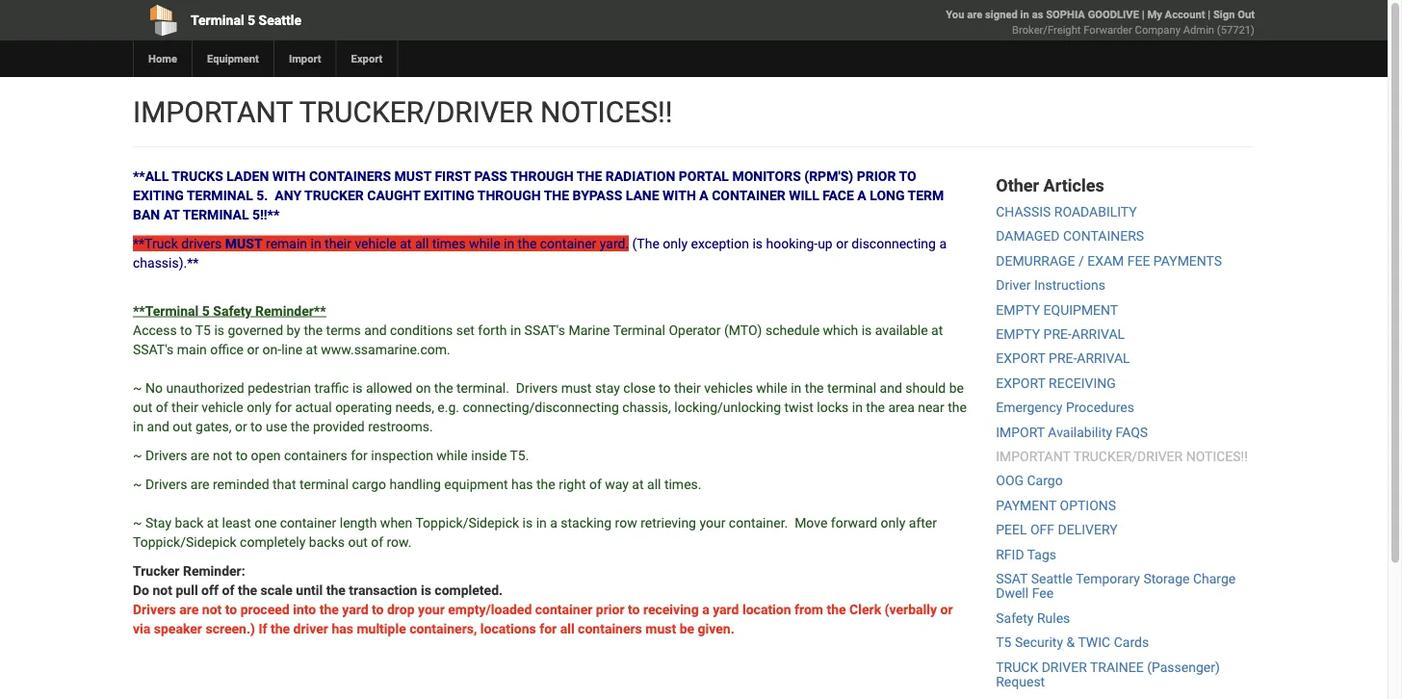 Task type: vqa. For each thing, say whether or not it's contained in the screenshot.
ONLY within (The only exception is hooking-up or disconnecting a chassis).**
yes



Task type: describe. For each thing, give the bounding box(es) containing it.
is inside trucker reminder: do not pull off of the scale until the transaction is completed. drivers are not to proceed into the yard to drop your empty/loaded container prior to receiving a yard location from the clerk (verbally or via speaker screen.) if the driver has multiple containers, locations for all containers must be given.
[[421, 582, 431, 598]]

schedule
[[766, 322, 820, 338]]

~ for ~ drivers are reminded that terminal cargo handling equipment has the right of way at all times.
[[133, 476, 142, 492]]

0 vertical spatial the
[[577, 168, 602, 184]]

reminded
[[213, 476, 269, 492]]

2 vertical spatial their
[[172, 399, 198, 415]]

if
[[259, 621, 267, 637]]

must inside **all trucks laden with containers must first pass through the radiation portal monitors (rpm's) prior to exiting terminal 5.  any trucker caught exiting through the bypass lane with a container will face a long term ban at terminal 5!!**
[[395, 168, 431, 184]]

0 horizontal spatial while
[[437, 447, 468, 463]]

drivers inside trucker reminder: do not pull off of the scale until the transaction is completed. drivers are not to proceed into the yard to drop your empty/loaded container prior to receiving a yard location from the clerk (verbally or via speaker screen.) if the driver has multiple containers, locations for all containers must be given.
[[133, 602, 176, 618]]

trucker/driver inside 'other articles chassis roadability damaged containers demurrage / exam fee payments driver instructions empty equipment empty pre-arrival export pre-arrival export receiving emergency procedures import availability faqs important trucker/driver notices!! oog cargo payment options peel off delivery rfid tags ssat seattle temporary storage charge dwell fee safety rules t5 security & twic cards truck driver trainee (passenger) request'
[[1074, 449, 1183, 465]]

cargo
[[352, 476, 386, 492]]

drop
[[387, 602, 415, 618]]

right
[[559, 476, 586, 492]]

forth
[[478, 322, 507, 338]]

0 vertical spatial containers
[[284, 447, 348, 463]]

given.
[[698, 621, 735, 637]]

demurrage / exam fee payments link
[[996, 253, 1223, 269]]

fee
[[1128, 253, 1151, 269]]

in inside **terminal 5 safety reminder** access to t5 is governed by the terms and conditions set forth in ssat's marine terminal operator (mto) schedule which is available at ssat's main office or on-line at
[[511, 322, 521, 338]]

2 vertical spatial and
[[147, 419, 169, 434]]

not for pull
[[153, 582, 172, 598]]

conditions
[[390, 322, 453, 338]]

prior
[[857, 168, 896, 184]]

~ no unauthorized pedestrian traffic is allowed on the terminal.  drivers must stay close to their vehicles while in the terminal and should be out of their vehicle only for actual operating needs, e.g. connecting/disconnecting chassis, locking/unlocking twist locks in the area near the in and out gates, or to use the provided restrooms.
[[133, 380, 967, 434]]

lane
[[626, 187, 660, 203]]

for inside trucker reminder: do not pull off of the scale until the transaction is completed. drivers are not to proceed into the yard to drop your empty/loaded container prior to receiving a yard location from the clerk (verbally or via speaker screen.) if the driver has multiple containers, locations for all containers must be given.
[[540, 621, 557, 637]]

empty pre-arrival link
[[996, 326, 1125, 342]]

at
[[163, 207, 180, 223]]

to left use
[[251, 419, 263, 434]]

of inside trucker reminder: do not pull off of the scale until the transaction is completed. drivers are not to proceed into the yard to drop your empty/loaded container prior to receiving a yard location from the clerk (verbally or via speaker screen.) if the driver has multiple containers, locations for all containers must be given.
[[222, 582, 235, 598]]

/
[[1079, 253, 1084, 269]]

my
[[1148, 8, 1163, 21]]

faqs
[[1116, 424, 1148, 440]]

1 vertical spatial pre-
[[1049, 351, 1077, 367]]

5!!**
[[252, 207, 280, 223]]

equipment
[[1044, 302, 1119, 318]]

are down gates,
[[191, 447, 210, 463]]

least
[[222, 515, 251, 531]]

1 vertical spatial terminal
[[300, 476, 349, 492]]

0 horizontal spatial must
[[225, 236, 263, 251]]

safety rules link
[[996, 610, 1071, 626]]

only inside ~ no unauthorized pedestrian traffic is allowed on the terminal.  drivers must stay close to their vehicles while in the terminal and should be out of their vehicle only for actual operating needs, e.g. connecting/disconnecting chassis, locking/unlocking twist locks in the area near the in and out gates, or to use the provided restrooms.
[[247, 399, 272, 415]]

signed
[[986, 8, 1018, 21]]

be inside ~ no unauthorized pedestrian traffic is allowed on the terminal.  drivers must stay close to their vehicles while in the terminal and should be out of their vehicle only for actual operating needs, e.g. connecting/disconnecting chassis, locking/unlocking twist locks in the area near the in and out gates, or to use the provided restrooms.
[[950, 380, 964, 396]]

on
[[416, 380, 431, 396]]

0 vertical spatial container
[[540, 236, 597, 251]]

options
[[1060, 498, 1117, 514]]

0 vertical spatial terminal
[[187, 187, 253, 203]]

(rpm's)
[[805, 168, 854, 184]]

multiple
[[357, 621, 406, 637]]

1 vertical spatial for
[[351, 447, 368, 463]]

chassis roadability link
[[996, 204, 1137, 220]]

at right line
[[306, 342, 318, 357]]

5 for seattle
[[248, 12, 255, 28]]

any
[[275, 187, 302, 203]]

0 vertical spatial pre-
[[1044, 326, 1072, 342]]

truck driver trainee (passenger) request link
[[996, 659, 1220, 690]]

export pre-arrival link
[[996, 351, 1131, 367]]

that
[[273, 476, 296, 492]]

are up 'back'
[[191, 476, 210, 492]]

backs
[[309, 534, 345, 550]]

roadability
[[1055, 204, 1137, 220]]

1 vertical spatial terminal
[[183, 207, 249, 223]]

(57721)
[[1217, 24, 1255, 36]]

2 yard from the left
[[713, 602, 739, 618]]

articles
[[1044, 175, 1105, 196]]

www.ssamarine.com .
[[321, 342, 451, 357]]

seattle inside "link"
[[259, 12, 302, 28]]

admin
[[1184, 24, 1215, 36]]

all inside trucker reminder: do not pull off of the scale until the transaction is completed. drivers are not to proceed into the yard to drop your empty/loaded container prior to receiving a yard location from the clerk (verbally or via speaker screen.) if the driver has multiple containers, locations for all containers must be given.
[[560, 621, 575, 637]]

fee
[[1032, 586, 1054, 602]]

twist
[[785, 399, 814, 415]]

0 vertical spatial their
[[325, 236, 352, 251]]

notices!! inside 'other articles chassis roadability damaged containers demurrage / exam fee payments driver instructions empty equipment empty pre-arrival export pre-arrival export receiving emergency procedures import availability faqs important trucker/driver notices!! oog cargo payment options peel off delivery rfid tags ssat seattle temporary storage charge dwell fee safety rules t5 security & twic cards truck driver trainee (passenger) request'
[[1187, 449, 1248, 465]]

one
[[254, 515, 277, 531]]

(verbally
[[885, 602, 937, 618]]

is right which
[[862, 322, 872, 338]]

marine
[[569, 322, 610, 338]]

use
[[266, 419, 287, 434]]

in down **all trucks laden with containers must first pass through the radiation portal monitors (rpm's) prior to exiting terminal 5.  any trucker caught exiting through the bypass lane with a container will face a long term ban at terminal 5!!**
[[504, 236, 515, 251]]

important trucker/driver notices!!
[[133, 95, 673, 129]]

connecting/disconnecting
[[463, 399, 619, 415]]

drivers
[[181, 236, 222, 251]]

account
[[1165, 8, 1206, 21]]

be inside trucker reminder: do not pull off of the scale until the transaction is completed. drivers are not to proceed into the yard to drop your empty/loaded container prior to receiving a yard location from the clerk (verbally or via speaker screen.) if the driver has multiple containers, locations for all containers must be given.
[[680, 621, 695, 637]]

truck
[[996, 659, 1039, 675]]

containers inside **all trucks laden with containers must first pass through the radiation portal monitors (rpm's) prior to exiting terminal 5.  any trucker caught exiting through the bypass lane with a container will face a long term ban at terminal 5!!**
[[309, 168, 391, 184]]

vehicle inside ~ no unauthorized pedestrian traffic is allowed on the terminal.  drivers must stay close to their vehicles while in the terminal and should be out of their vehicle only for actual operating needs, e.g. connecting/disconnecting chassis, locking/unlocking twist locks in the area near the in and out gates, or to use the provided restrooms.
[[202, 399, 243, 415]]

0 vertical spatial toppick/sidepick
[[416, 515, 519, 531]]

**terminal
[[133, 303, 199, 319]]

1 vertical spatial the
[[544, 187, 569, 203]]

times.
[[665, 476, 702, 492]]

times
[[432, 236, 466, 251]]

speaker
[[154, 621, 202, 637]]

forward
[[831, 515, 878, 531]]

sign out link
[[1214, 8, 1255, 21]]

or inside **terminal 5 safety reminder** access to t5 is governed by the terms and conditions set forth in ssat's marine terminal operator (mto) schedule which is available at ssat's main office or on-line at
[[247, 342, 259, 357]]

terminal inside **terminal 5 safety reminder** access to t5 is governed by the terms and conditions set forth in ssat's marine terminal operator (mto) schedule which is available at ssat's main office or on-line at
[[613, 322, 666, 338]]

to
[[899, 168, 917, 184]]

office
[[210, 342, 244, 357]]

the right into at the bottom
[[319, 602, 339, 618]]

0 vertical spatial arrival
[[1072, 326, 1125, 342]]

1 | from the left
[[1142, 8, 1145, 21]]

1 horizontal spatial vehicle
[[355, 236, 397, 251]]

2 export from the top
[[996, 375, 1046, 391]]

other
[[996, 175, 1040, 196]]

the up twist
[[805, 380, 824, 396]]

is inside ~ stay back at least one container length when toppick/sidepick is in a stacking row retrieving your container.  move forward only after toppick/sidepick completely backs out of row.
[[523, 515, 533, 531]]

1 vertical spatial arrival
[[1077, 351, 1131, 367]]

the right near
[[948, 399, 967, 415]]

1 export from the top
[[996, 351, 1046, 367]]

safety inside 'other articles chassis roadability damaged containers demurrage / exam fee payments driver instructions empty equipment empty pre-arrival export pre-arrival export receiving emergency procedures import availability faqs important trucker/driver notices!! oog cargo payment options peel off delivery rfid tags ssat seattle temporary storage charge dwell fee safety rules t5 security & twic cards truck driver trainee (passenger) request'
[[996, 610, 1034, 626]]

off
[[1031, 522, 1055, 538]]

5 for safety
[[202, 303, 210, 319]]

area
[[889, 399, 915, 415]]

at right way
[[632, 476, 644, 492]]

import availability faqs link
[[996, 424, 1148, 440]]

0 vertical spatial has
[[512, 476, 533, 492]]

0 horizontal spatial notices!!
[[540, 95, 673, 129]]

until
[[296, 582, 323, 598]]

driver
[[996, 277, 1031, 293]]

2 exiting from the left
[[424, 187, 475, 203]]

rules
[[1037, 610, 1071, 626]]

the right if
[[271, 621, 290, 637]]

as
[[1032, 8, 1044, 21]]

at right available
[[932, 322, 943, 338]]

t5 inside **terminal 5 safety reminder** access to t5 is governed by the terms and conditions set forth in ssat's marine terminal operator (mto) schedule which is available at ssat's main office or on-line at
[[195, 322, 211, 338]]

to right prior
[[628, 602, 640, 618]]

1 vertical spatial toppick/sidepick
[[133, 534, 237, 550]]

operator
[[669, 322, 721, 338]]

ssat
[[996, 571, 1028, 587]]

damaged
[[996, 228, 1060, 244]]

the down **all trucks laden with containers must first pass through the radiation portal monitors (rpm's) prior to exiting terminal 5.  any trucker caught exiting through the bypass lane with a container will face a long term ban at terminal 5!!**
[[518, 236, 537, 251]]

0 vertical spatial ssat's
[[525, 322, 565, 338]]

drivers inside ~ no unauthorized pedestrian traffic is allowed on the terminal.  drivers must stay close to their vehicles while in the terminal and should be out of their vehicle only for actual operating needs, e.g. connecting/disconnecting chassis, locking/unlocking twist locks in the area near the in and out gates, or to use the provided restrooms.
[[516, 380, 558, 396]]

is up office
[[214, 322, 224, 338]]

the left area at the right
[[866, 399, 885, 415]]

the up "e.g."
[[434, 380, 453, 396]]

out inside ~ stay back at least one container length when toppick/sidepick is in a stacking row retrieving your container.  move forward only after toppick/sidepick completely backs out of row.
[[348, 534, 368, 550]]

charge
[[1194, 571, 1236, 587]]

in left gates,
[[133, 419, 144, 434]]

to left the open
[[236, 447, 248, 463]]

the inside **terminal 5 safety reminder** access to t5 is governed by the terms and conditions set forth in ssat's marine terminal operator (mto) schedule which is available at ssat's main office or on-line at
[[304, 322, 323, 338]]

of inside ~ no unauthorized pedestrian traffic is allowed on the terminal.  drivers must stay close to their vehicles while in the terminal and should be out of their vehicle only for actual operating needs, e.g. connecting/disconnecting chassis, locking/unlocking twist locks in the area near the in and out gates, or to use the provided restrooms.
[[156, 399, 168, 415]]

www.ssamarine.com
[[321, 342, 447, 357]]

should
[[906, 380, 946, 396]]

the down actual
[[291, 419, 310, 434]]

0 horizontal spatial all
[[415, 236, 429, 251]]

the right from
[[827, 602, 846, 618]]

0 horizontal spatial with
[[272, 168, 306, 184]]

2 vertical spatial not
[[202, 602, 222, 618]]

yard.
[[600, 236, 629, 251]]

~ drivers are reminded that terminal cargo handling equipment has the right of way at all times.
[[133, 476, 702, 492]]

0 vertical spatial important
[[133, 95, 293, 129]]

0 horizontal spatial trucker/driver
[[299, 95, 533, 129]]

in right remain
[[311, 236, 321, 251]]

via
[[133, 621, 151, 637]]

off
[[201, 582, 219, 598]]

chassis
[[996, 204, 1051, 220]]

ban
[[133, 207, 160, 223]]

only inside (the only exception is hooking-up or disconnecting a chassis).**
[[663, 236, 688, 251]]

a inside trucker reminder: do not pull off of the scale until the transaction is completed. drivers are not to proceed into the yard to drop your empty/loaded container prior to receiving a yard location from the clerk (verbally or via speaker screen.) if the driver has multiple containers, locations for all containers must be given.
[[702, 602, 710, 618]]

stay
[[145, 515, 171, 531]]

must inside ~ no unauthorized pedestrian traffic is allowed on the terminal.  drivers must stay close to their vehicles while in the terminal and should be out of their vehicle only for actual operating needs, e.g. connecting/disconnecting chassis, locking/unlocking twist locks in the area near the in and out gates, or to use the provided restrooms.
[[561, 380, 592, 396]]

to up multiple
[[372, 602, 384, 618]]

the up proceed
[[238, 582, 257, 598]]

stay
[[595, 380, 620, 396]]

retrieving
[[641, 515, 696, 531]]



Task type: locate. For each thing, give the bounding box(es) containing it.
4 ~ from the top
[[133, 515, 142, 531]]

1 horizontal spatial yard
[[713, 602, 739, 618]]

export
[[996, 351, 1046, 367], [996, 375, 1046, 391]]

5 inside "link"
[[248, 12, 255, 28]]

at left times
[[400, 236, 412, 251]]

which
[[823, 322, 859, 338]]

of right the off
[[222, 582, 235, 598]]

1 horizontal spatial seattle
[[1031, 571, 1073, 587]]

is inside (the only exception is hooking-up or disconnecting a chassis).**
[[753, 236, 763, 251]]

through down 'pass'
[[478, 187, 541, 203]]

your inside trucker reminder: do not pull off of the scale until the transaction is completed. drivers are not to proceed into the yard to drop your empty/loaded container prior to receiving a yard location from the clerk (verbally or via speaker screen.) if the driver has multiple containers, locations for all containers must be given.
[[418, 602, 445, 618]]

0 horizontal spatial only
[[247, 399, 272, 415]]

0 horizontal spatial containers
[[284, 447, 348, 463]]

1 horizontal spatial terminal
[[827, 380, 877, 396]]

1 horizontal spatial a
[[702, 602, 710, 618]]

2 horizontal spatial for
[[540, 621, 557, 637]]

terminal down ~ drivers are not to open containers for inspection while inside t5.
[[300, 476, 349, 492]]

1 ~ from the top
[[133, 380, 142, 396]]

0 horizontal spatial 5
[[202, 303, 210, 319]]

seattle up import link
[[259, 12, 302, 28]]

0 horizontal spatial ssat's
[[133, 342, 174, 357]]

1 vertical spatial must
[[225, 236, 263, 251]]

inside
[[471, 447, 507, 463]]

safety
[[213, 303, 252, 319], [996, 610, 1034, 626]]

0 horizontal spatial for
[[275, 399, 292, 415]]

is left hooking-
[[753, 236, 763, 251]]

completed.
[[435, 582, 503, 598]]

with up "any"
[[272, 168, 306, 184]]

1 a from the left
[[700, 187, 709, 203]]

containers down prior
[[578, 621, 642, 637]]

~ for ~ stay back at least one container length when toppick/sidepick is in a stacking row retrieving your container.  move forward only after toppick/sidepick completely backs out of row.
[[133, 515, 142, 531]]

the left right
[[537, 476, 556, 492]]

with down portal at the top of the page
[[663, 187, 696, 203]]

driver
[[1042, 659, 1087, 675]]

is
[[753, 236, 763, 251], [214, 322, 224, 338], [862, 322, 872, 338], [352, 380, 363, 396], [523, 515, 533, 531], [421, 582, 431, 598]]

and up www.ssamarine.com link
[[364, 322, 387, 338]]

equipment
[[207, 53, 259, 65]]

a up given.
[[702, 602, 710, 618]]

1 vertical spatial vehicle
[[202, 399, 243, 415]]

while left inside
[[437, 447, 468, 463]]

1 horizontal spatial must
[[395, 168, 431, 184]]

2 ~ from the top
[[133, 447, 142, 463]]

important up oog cargo link
[[996, 449, 1071, 465]]

and up area at the right
[[880, 380, 902, 396]]

2 vertical spatial a
[[702, 602, 710, 618]]

or inside trucker reminder: do not pull off of the scale until the transaction is completed. drivers are not to proceed into the yard to drop your empty/loaded container prior to receiving a yard location from the clerk (verbally or via speaker screen.) if the driver has multiple containers, locations for all containers must be given.
[[941, 602, 953, 618]]

damaged containers link
[[996, 228, 1145, 244]]

will
[[789, 187, 820, 203]]

face
[[823, 187, 854, 203]]

0 horizontal spatial must
[[561, 380, 592, 396]]

row
[[615, 515, 637, 531]]

driver
[[293, 621, 328, 637]]

seattle
[[259, 12, 302, 28], [1031, 571, 1073, 587]]

1 horizontal spatial important
[[996, 449, 1071, 465]]

0 vertical spatial and
[[364, 322, 387, 338]]

emergency
[[996, 400, 1063, 416]]

exception
[[691, 236, 749, 251]]

trucker
[[305, 187, 364, 203]]

of left way
[[589, 476, 602, 492]]

at inside ~ stay back at least one container length when toppick/sidepick is in a stacking row retrieving your container.  move forward only after toppick/sidepick completely backs out of row.
[[207, 515, 219, 531]]

yard
[[342, 602, 369, 618], [713, 602, 739, 618]]

0 vertical spatial out
[[133, 399, 152, 415]]

2 vertical spatial all
[[560, 621, 575, 637]]

2 horizontal spatial only
[[881, 515, 906, 531]]

(the only exception is hooking-up or disconnecting a chassis).**
[[133, 236, 947, 271]]

or right the up
[[836, 236, 849, 251]]

allowed
[[366, 380, 413, 396]]

container inside ~ stay back at least one container length when toppick/sidepick is in a stacking row retrieving your container.  move forward only after toppick/sidepick completely backs out of row.
[[280, 515, 336, 531]]

are right you
[[967, 8, 983, 21]]

container left prior
[[535, 602, 593, 618]]

must down 5!!**
[[225, 236, 263, 251]]

the left bypass on the left of page
[[544, 187, 569, 203]]

is up 'operating'
[[352, 380, 363, 396]]

1 vertical spatial while
[[757, 380, 788, 396]]

0 horizontal spatial the
[[544, 187, 569, 203]]

and inside **terminal 5 safety reminder** access to t5 is governed by the terms and conditions set forth in ssat's marine terminal operator (mto) schedule which is available at ssat's main office or on-line at
[[364, 322, 387, 338]]

1 horizontal spatial safety
[[996, 610, 1034, 626]]

for
[[275, 399, 292, 415], [351, 447, 368, 463], [540, 621, 557, 637]]

2 horizontal spatial a
[[940, 236, 947, 251]]

5 inside **terminal 5 safety reminder** access to t5 is governed by the terms and conditions set forth in ssat's marine terminal operator (mto) schedule which is available at ssat's main office or on-line at
[[202, 303, 210, 319]]

trucker/driver down "export"
[[299, 95, 533, 129]]

or left on-
[[247, 342, 259, 357]]

be down receiving
[[680, 621, 695, 637]]

~ inside ~ stay back at least one container length when toppick/sidepick is in a stacking row retrieving your container.  move forward only after toppick/sidepick completely backs out of row.
[[133, 515, 142, 531]]

terminal right marine
[[613, 322, 666, 338]]

containers up trucker at the top
[[309, 168, 391, 184]]

to up screen.)
[[225, 602, 237, 618]]

1 horizontal spatial toppick/sidepick
[[416, 515, 519, 531]]

empty/loaded
[[448, 602, 532, 618]]

is inside ~ no unauthorized pedestrian traffic is allowed on the terminal.  drivers must stay close to their vehicles while in the terminal and should be out of their vehicle only for actual operating needs, e.g. connecting/disconnecting chassis, locking/unlocking twist locks in the area near the in and out gates, or to use the provided restrooms.
[[352, 380, 363, 396]]

~ drivers are not to open containers for inspection while inside t5.
[[133, 447, 529, 463]]

1 empty from the top
[[996, 302, 1041, 318]]

are inside you are signed in as sophia goodlive | my account | sign out broker/freight forwarder company admin (57721)
[[967, 8, 983, 21]]

exam
[[1088, 253, 1124, 269]]

a right face
[[858, 187, 867, 203]]

terminal up drivers on the left top of page
[[183, 207, 249, 223]]

1 vertical spatial important
[[996, 449, 1071, 465]]

2 horizontal spatial and
[[880, 380, 902, 396]]

1 vertical spatial your
[[418, 602, 445, 618]]

unauthorized
[[166, 380, 244, 396]]

containers inside 'other articles chassis roadability damaged containers demurrage / exam fee payments driver instructions empty equipment empty pre-arrival export pre-arrival export receiving emergency procedures import availability faqs important trucker/driver notices!! oog cargo payment options peel off delivery rfid tags ssat seattle temporary storage charge dwell fee safety rules t5 security & twic cards truck driver trainee (passenger) request'
[[1063, 228, 1145, 244]]

while up twist
[[757, 380, 788, 396]]

in inside ~ stay back at least one container length when toppick/sidepick is in a stacking row retrieving your container.  move forward only after toppick/sidepick completely backs out of row.
[[536, 515, 547, 531]]

exiting down first
[[424, 187, 475, 203]]

.
[[447, 342, 451, 357]]

for down pedestrian
[[275, 399, 292, 415]]

toppick/sidepick down 'back'
[[133, 534, 237, 550]]

vehicle up gates,
[[202, 399, 243, 415]]

equipment
[[444, 476, 508, 492]]

all
[[415, 236, 429, 251], [647, 476, 661, 492], [560, 621, 575, 637]]

0 horizontal spatial and
[[147, 419, 169, 434]]

5 up equipment
[[248, 12, 255, 28]]

2 horizontal spatial out
[[348, 534, 368, 550]]

1 vertical spatial empty
[[996, 326, 1041, 342]]

2 vertical spatial out
[[348, 534, 368, 550]]

safety inside **terminal 5 safety reminder** access to t5 is governed by the terms and conditions set forth in ssat's marine terminal operator (mto) schedule which is available at ssat's main office or on-line at
[[213, 303, 252, 319]]

goodlive
[[1088, 8, 1140, 21]]

governed
[[228, 322, 283, 338]]

traffic
[[315, 380, 349, 396]]

container inside trucker reminder: do not pull off of the scale until the transaction is completed. drivers are not to proceed into the yard to drop your empty/loaded container prior to receiving a yard location from the clerk (verbally or via speaker screen.) if the driver has multiple containers, locations for all containers must be given.
[[535, 602, 593, 618]]

1 vertical spatial has
[[332, 621, 354, 637]]

not for to
[[213, 447, 232, 463]]

0 horizontal spatial out
[[133, 399, 152, 415]]

completely
[[240, 534, 306, 550]]

2 | from the left
[[1208, 8, 1211, 21]]

tags
[[1028, 547, 1057, 562]]

0 horizontal spatial safety
[[213, 303, 252, 319]]

1 horizontal spatial be
[[950, 380, 964, 396]]

only inside ~ stay back at least one container length when toppick/sidepick is in a stacking row retrieving your container.  move forward only after toppick/sidepick completely backs out of row.
[[881, 515, 906, 531]]

in right forth
[[511, 322, 521, 338]]

trucker reminder: do not pull off of the scale until the transaction is completed. drivers are not to proceed into the yard to drop your empty/loaded container prior to receiving a yard location from the clerk (verbally or via speaker screen.) if the driver has multiple containers, locations for all containers must be given.
[[133, 563, 953, 637]]

is left the stacking
[[523, 515, 533, 531]]

are inside trucker reminder: do not pull off of the scale until the transaction is completed. drivers are not to proceed into the yard to drop your empty/loaded container prior to receiving a yard location from the clerk (verbally or via speaker screen.) if the driver has multiple containers, locations for all containers must be given.
[[179, 602, 199, 618]]

containers down "provided"
[[284, 447, 348, 463]]

1 horizontal spatial all
[[560, 621, 575, 637]]

2 vertical spatial container
[[535, 602, 593, 618]]

terminal up locks at the right of page
[[827, 380, 877, 396]]

0 vertical spatial not
[[213, 447, 232, 463]]

while inside ~ no unauthorized pedestrian traffic is allowed on the terminal.  drivers must stay close to their vehicles while in the terminal and should be out of their vehicle only for actual operating needs, e.g. connecting/disconnecting chassis, locking/unlocking twist locks in the area near the in and out gates, or to use the provided restrooms.
[[757, 380, 788, 396]]

export
[[351, 53, 383, 65]]

from
[[795, 602, 824, 618]]

sophia
[[1046, 8, 1086, 21]]

1 vertical spatial only
[[247, 399, 272, 415]]

out down the no
[[133, 399, 152, 415]]

0 vertical spatial notices!!
[[540, 95, 673, 129]]

for inside ~ no unauthorized pedestrian traffic is allowed on the terminal.  drivers must stay close to their vehicles while in the terminal and should be out of their vehicle only for actual operating needs, e.g. connecting/disconnecting chassis, locking/unlocking twist locks in the area near the in and out gates, or to use the provided restrooms.
[[275, 399, 292, 415]]

0 vertical spatial seattle
[[259, 12, 302, 28]]

only right (the
[[663, 236, 688, 251]]

1 vertical spatial with
[[663, 187, 696, 203]]

or inside ~ no unauthorized pedestrian traffic is allowed on the terminal.  drivers must stay close to their vehicles while in the terminal and should be out of their vehicle only for actual operating needs, e.g. connecting/disconnecting chassis, locking/unlocking twist locks in the area near the in and out gates, or to use the provided restrooms.
[[235, 419, 247, 434]]

terminal up "equipment" link
[[191, 12, 244, 28]]

exiting down the "**all"
[[133, 187, 184, 203]]

inspection
[[371, 447, 433, 463]]

0 vertical spatial must
[[395, 168, 431, 184]]

all right locations
[[560, 621, 575, 637]]

1 horizontal spatial and
[[364, 322, 387, 338]]

while right times
[[469, 236, 501, 251]]

0 vertical spatial terminal
[[827, 380, 877, 396]]

ssat seattle temporary storage charge dwell fee link
[[996, 571, 1236, 602]]

1 yard from the left
[[342, 602, 369, 618]]

t5 inside 'other articles chassis roadability damaged containers demurrage / exam fee payments driver instructions empty equipment empty pre-arrival export pre-arrival export receiving emergency procedures import availability faqs important trucker/driver notices!! oog cargo payment options peel off delivery rfid tags ssat seattle temporary storage charge dwell fee safety rules t5 security & twic cards truck driver trainee (passenger) request'
[[996, 635, 1012, 651]]

their left the "vehicles"
[[674, 380, 701, 396]]

container
[[540, 236, 597, 251], [280, 515, 336, 531], [535, 602, 593, 618]]

portal
[[679, 168, 729, 184]]

1 horizontal spatial t5
[[996, 635, 1012, 651]]

first
[[435, 168, 471, 184]]

peel off delivery link
[[996, 522, 1118, 538]]

0 vertical spatial a
[[940, 236, 947, 251]]

terminal inside "link"
[[191, 12, 244, 28]]

out down "length" on the left of the page
[[348, 534, 368, 550]]

5
[[248, 12, 255, 28], [202, 303, 210, 319]]

1 horizontal spatial while
[[469, 236, 501, 251]]

0 vertical spatial be
[[950, 380, 964, 396]]

1 vertical spatial containers
[[578, 621, 642, 637]]

the up bypass on the left of page
[[577, 168, 602, 184]]

1 horizontal spatial containers
[[578, 621, 642, 637]]

3 ~ from the top
[[133, 476, 142, 492]]

container up backs
[[280, 515, 336, 531]]

**all trucks laden with containers must first pass through the radiation portal monitors (rpm's) prior to exiting terminal 5.  any trucker caught exiting through the bypass lane with a container will face a long term ban at terminal 5!!**
[[133, 168, 944, 223]]

delivery
[[1058, 522, 1118, 538]]

yard up multiple
[[342, 602, 369, 618]]

containers inside trucker reminder: do not pull off of the scale until the transaction is completed. drivers are not to proceed into the yard to drop your empty/loaded container prior to receiving a yard location from the clerk (verbally or via speaker screen.) if the driver has multiple containers, locations for all containers must be given.
[[578, 621, 642, 637]]

1 vertical spatial trucker/driver
[[1074, 449, 1183, 465]]

your inside ~ stay back at least one container length when toppick/sidepick is in a stacking row retrieving your container.  move forward only after toppick/sidepick completely backs out of row.
[[700, 515, 726, 531]]

not down gates,
[[213, 447, 232, 463]]

has right 'driver'
[[332, 621, 354, 637]]

in left the as
[[1021, 8, 1030, 21]]

import link
[[273, 40, 336, 77]]

in right locks at the right of page
[[852, 399, 863, 415]]

0 horizontal spatial your
[[418, 602, 445, 618]]

driver instructions link
[[996, 277, 1106, 293]]

stacking
[[561, 515, 612, 531]]

arrival down equipment
[[1072, 326, 1125, 342]]

set
[[456, 322, 475, 338]]

0 vertical spatial trucker/driver
[[299, 95, 533, 129]]

rfid tags link
[[996, 547, 1057, 562]]

locks
[[817, 399, 849, 415]]

yard up given.
[[713, 602, 739, 618]]

and down the no
[[147, 419, 169, 434]]

0 horizontal spatial yard
[[342, 602, 369, 618]]

important down "equipment" link
[[133, 95, 293, 129]]

trucker/driver
[[299, 95, 533, 129], [1074, 449, 1183, 465]]

0 vertical spatial through
[[511, 168, 574, 184]]

1 vertical spatial safety
[[996, 610, 1034, 626]]

2 vertical spatial only
[[881, 515, 906, 531]]

a inside ~ stay back at least one container length when toppick/sidepick is in a stacking row retrieving your container.  move forward only after toppick/sidepick completely backs out of row.
[[550, 515, 558, 531]]

no
[[145, 380, 163, 396]]

(passenger)
[[1148, 659, 1220, 675]]

ssat's down access on the left top of page
[[133, 342, 174, 357]]

to right close
[[659, 380, 671, 396]]

containers,
[[410, 621, 477, 637]]

&
[[1067, 635, 1075, 651]]

empty equipment link
[[996, 302, 1119, 318]]

line
[[281, 342, 303, 357]]

1 horizontal spatial trucker/driver
[[1074, 449, 1183, 465]]

export receiving link
[[996, 375, 1116, 391]]

pre- down the empty equipment "link"
[[1044, 326, 1072, 342]]

0 horizontal spatial toppick/sidepick
[[133, 534, 237, 550]]

container left yard.
[[540, 236, 597, 251]]

monitors
[[733, 168, 801, 184]]

must up caught
[[395, 168, 431, 184]]

or right "(verbally"
[[941, 602, 953, 618]]

access
[[133, 322, 177, 338]]

reminder**
[[255, 303, 326, 319]]

only
[[663, 236, 688, 251], [247, 399, 272, 415], [881, 515, 906, 531]]

0 vertical spatial all
[[415, 236, 429, 251]]

0 vertical spatial t5
[[195, 322, 211, 338]]

0 vertical spatial export
[[996, 351, 1046, 367]]

terminal
[[191, 12, 244, 28], [613, 322, 666, 338]]

~ for ~ no unauthorized pedestrian traffic is allowed on the terminal.  drivers must stay close to their vehicles while in the terminal and should be out of their vehicle only for actual operating needs, e.g. connecting/disconnecting chassis, locking/unlocking twist locks in the area near the in and out gates, or to use the provided restrooms.
[[133, 380, 142, 396]]

in inside you are signed in as sophia goodlive | my account | sign out broker/freight forwarder company admin (57721)
[[1021, 8, 1030, 21]]

hooking-
[[766, 236, 818, 251]]

1 vertical spatial through
[[478, 187, 541, 203]]

0 horizontal spatial important
[[133, 95, 293, 129]]

1 horizontal spatial only
[[663, 236, 688, 251]]

1 vertical spatial and
[[880, 380, 902, 396]]

safety down dwell
[[996, 610, 1034, 626]]

a inside (the only exception is hooking-up or disconnecting a chassis).**
[[940, 236, 947, 251]]

0 vertical spatial must
[[561, 380, 592, 396]]

0 vertical spatial for
[[275, 399, 292, 415]]

www.ssamarine.com link
[[321, 342, 447, 357]]

0 horizontal spatial their
[[172, 399, 198, 415]]

containers up exam
[[1063, 228, 1145, 244]]

(the
[[632, 236, 660, 251]]

for up cargo
[[351, 447, 368, 463]]

back
[[175, 515, 204, 531]]

1 horizontal spatial their
[[325, 236, 352, 251]]

0 horizontal spatial be
[[680, 621, 695, 637]]

0 vertical spatial 5
[[248, 12, 255, 28]]

seattle inside 'other articles chassis roadability damaged containers demurrage / exam fee payments driver instructions empty equipment empty pre-arrival export pre-arrival export receiving emergency procedures import availability faqs important trucker/driver notices!! oog cargo payment options peel off delivery rfid tags ssat seattle temporary storage charge dwell fee safety rules t5 security & twic cards truck driver trainee (passenger) request'
[[1031, 571, 1073, 587]]

~ inside ~ no unauthorized pedestrian traffic is allowed on the terminal.  drivers must stay close to their vehicles while in the terminal and should be out of their vehicle only for actual operating needs, e.g. connecting/disconnecting chassis, locking/unlocking twist locks in the area near the in and out gates, or to use the provided restrooms.
[[133, 380, 142, 396]]

1 horizontal spatial with
[[663, 187, 696, 203]]

only left after
[[881, 515, 906, 531]]

1 vertical spatial terminal
[[613, 322, 666, 338]]

in left the stacking
[[536, 515, 547, 531]]

arrival up receiving
[[1077, 351, 1131, 367]]

e.g.
[[438, 399, 460, 415]]

out left gates,
[[173, 419, 192, 434]]

to inside **terminal 5 safety reminder** access to t5 is governed by the terms and conditions set forth in ssat's marine terminal operator (mto) schedule which is available at ssat's main office or on-line at
[[180, 322, 192, 338]]

2 a from the left
[[858, 187, 867, 203]]

t5 up the main at the left
[[195, 322, 211, 338]]

oog cargo link
[[996, 473, 1063, 489]]

gates,
[[196, 419, 232, 434]]

must inside trucker reminder: do not pull off of the scale until the transaction is completed. drivers are not to proceed into the yard to drop your empty/loaded container prior to receiving a yard location from the clerk (verbally or via speaker screen.) if the driver has multiple containers, locations for all containers must be given.
[[646, 621, 676, 637]]

1 exiting from the left
[[133, 187, 184, 203]]

terminal down trucks
[[187, 187, 253, 203]]

1 horizontal spatial terminal
[[613, 322, 666, 338]]

at right 'back'
[[207, 515, 219, 531]]

0 vertical spatial empty
[[996, 302, 1041, 318]]

0 vertical spatial containers
[[309, 168, 391, 184]]

1 horizontal spatial exiting
[[424, 187, 475, 203]]

available
[[875, 322, 928, 338]]

terminal inside ~ no unauthorized pedestrian traffic is allowed on the terminal.  drivers must stay close to their vehicles while in the terminal and should be out of their vehicle only for actual operating needs, e.g. connecting/disconnecting chassis, locking/unlocking twist locks in the area near the in and out gates, or to use the provided restrooms.
[[827, 380, 877, 396]]

2 horizontal spatial their
[[674, 380, 701, 396]]

vehicles
[[704, 380, 753, 396]]

1 vertical spatial must
[[646, 621, 676, 637]]

for right locations
[[540, 621, 557, 637]]

a left the stacking
[[550, 515, 558, 531]]

1 horizontal spatial out
[[173, 419, 192, 434]]

ssat's left marine
[[525, 322, 565, 338]]

or inside (the only exception is hooking-up or disconnecting a chassis).**
[[836, 236, 849, 251]]

2 empty from the top
[[996, 326, 1041, 342]]

row.
[[387, 534, 412, 550]]

of inside ~ stay back at least one container length when toppick/sidepick is in a stacking row retrieving your container.  move forward only after toppick/sidepick completely backs out of row.
[[371, 534, 383, 550]]

has down t5.
[[512, 476, 533, 492]]

1 vertical spatial 5
[[202, 303, 210, 319]]

clerk
[[850, 602, 882, 618]]

when
[[380, 515, 413, 531]]

operating
[[335, 399, 392, 415]]

in up twist
[[791, 380, 802, 396]]

0 vertical spatial vehicle
[[355, 236, 397, 251]]

while
[[469, 236, 501, 251], [757, 380, 788, 396], [437, 447, 468, 463]]

t5 up truck
[[996, 635, 1012, 651]]

2 horizontal spatial all
[[647, 476, 661, 492]]

0 horizontal spatial exiting
[[133, 187, 184, 203]]

is up containers,
[[421, 582, 431, 598]]

1 vertical spatial all
[[647, 476, 661, 492]]

important inside 'other articles chassis roadability damaged containers demurrage / exam fee payments driver instructions empty equipment empty pre-arrival export pre-arrival export receiving emergency procedures import availability faqs important trucker/driver notices!! oog cargo payment options peel off delivery rfid tags ssat seattle temporary storage charge dwell fee safety rules t5 security & twic cards truck driver trainee (passenger) request'
[[996, 449, 1071, 465]]

terms
[[326, 322, 361, 338]]

your right retrieving
[[700, 515, 726, 531]]

scale
[[261, 582, 293, 598]]

has inside trucker reminder: do not pull off of the scale until the transaction is completed. drivers are not to proceed into the yard to drop your empty/loaded container prior to receiving a yard location from the clerk (verbally or via speaker screen.) if the driver has multiple containers, locations for all containers must be given.
[[332, 621, 354, 637]]

~ for ~ drivers are not to open containers for inspection while inside t5.
[[133, 447, 142, 463]]

export link
[[336, 40, 397, 77]]

5 right **terminal
[[202, 303, 210, 319]]

the right until
[[326, 582, 346, 598]]

export up 'export receiving' link
[[996, 351, 1046, 367]]

all left times
[[415, 236, 429, 251]]



